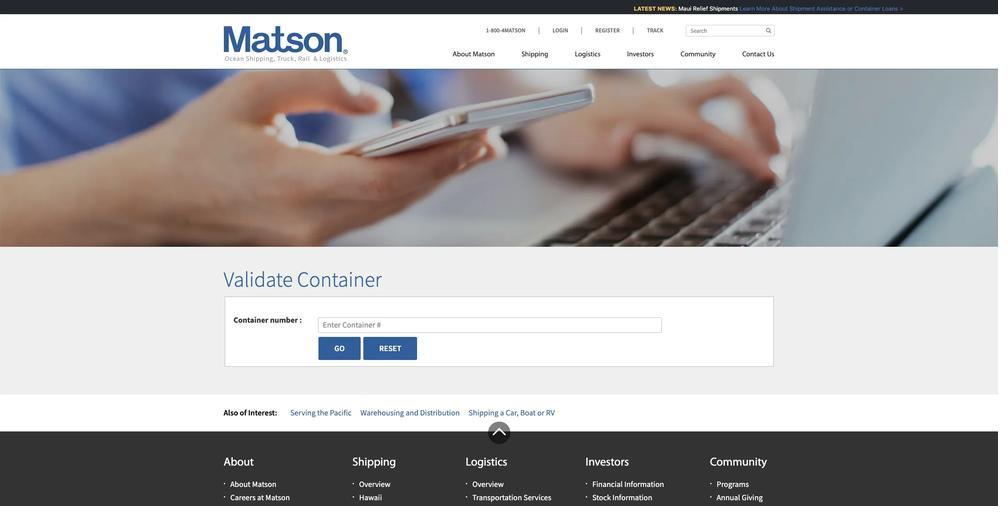 Task type: vqa. For each thing, say whether or not it's contained in the screenshot.
Shipping link in the top of the page's About Matson Link
yes



Task type: describe. For each thing, give the bounding box(es) containing it.
a
[[500, 408, 504, 418]]

boat
[[520, 408, 536, 418]]

also of interest:
[[224, 408, 277, 418]]

1-800-4matson
[[486, 27, 526, 34]]

Enter Container # text field
[[318, 318, 662, 333]]

financial
[[593, 480, 623, 490]]

logistics inside top menu navigation
[[575, 51, 601, 58]]

giving
[[742, 493, 763, 503]]

register link
[[582, 27, 633, 34]]

programs annual giving reports
[[717, 480, 763, 507]]

contact us
[[743, 51, 775, 58]]

login link
[[539, 27, 582, 34]]

hawaii
[[359, 493, 382, 503]]

car,
[[506, 408, 519, 418]]

4matson
[[502, 27, 526, 34]]

programs link
[[717, 480, 749, 490]]

community inside footer
[[710, 457, 767, 469]]

also
[[224, 408, 238, 418]]

validate container
[[224, 266, 382, 293]]

loans
[[878, 5, 894, 12]]

interest:
[[248, 408, 277, 418]]

hawaii link
[[359, 493, 382, 503]]

0 vertical spatial container
[[851, 5, 877, 12]]

financial information link
[[593, 480, 664, 490]]

of
[[240, 408, 247, 418]]

serving the pacific link
[[290, 408, 352, 418]]

shipment
[[786, 5, 811, 12]]

contact
[[743, 51, 766, 58]]

overview transportation services
[[473, 480, 552, 503]]

news:
[[654, 5, 673, 12]]

0 vertical spatial information
[[625, 480, 664, 490]]

search image
[[766, 28, 772, 33]]

about matson careers at matson
[[230, 480, 290, 503]]

800-
[[491, 27, 502, 34]]

blue matson logo with ocean, shipping, truck, rail and logistics written beneath it. image
[[224, 26, 348, 63]]

overview for shipping
[[359, 480, 391, 490]]

the
[[317, 408, 328, 418]]

shipping a car, boat or rv link
[[469, 408, 555, 418]]

1 horizontal spatial or
[[843, 5, 849, 12]]

at
[[257, 493, 264, 503]]

stock information link
[[593, 493, 653, 503]]

rv
[[546, 408, 555, 418]]

2 vertical spatial matson
[[266, 493, 290, 503]]

overview link for shipping
[[359, 480, 391, 490]]

top menu navigation
[[453, 47, 775, 65]]

stock
[[593, 493, 611, 503]]

overview hawaii
[[359, 480, 391, 503]]

about for about matson careers at matson
[[230, 480, 251, 490]]

about matson link for shipping link
[[453, 47, 508, 65]]

pacific
[[330, 408, 352, 418]]

serving
[[290, 408, 316, 418]]

1 vertical spatial or
[[538, 408, 545, 418]]

shipping link
[[508, 47, 562, 65]]

latest news: maui relief shipments learn more about shipment assistance or container loans >
[[630, 5, 899, 12]]

validate
[[224, 266, 293, 293]]

1-
[[486, 27, 491, 34]]



Task type: locate. For each thing, give the bounding box(es) containing it.
transportation
[[473, 493, 522, 503]]

1 horizontal spatial shipping
[[469, 408, 499, 418]]

logistics link
[[562, 47, 614, 65]]

2 vertical spatial shipping
[[353, 457, 396, 469]]

overview link for logistics
[[473, 480, 504, 490]]

overview up transportation
[[473, 480, 504, 490]]

None search field
[[686, 25, 775, 36]]

register
[[596, 27, 620, 34]]

track link
[[633, 27, 664, 34]]

matson right at
[[266, 493, 290, 503]]

overview link up transportation
[[473, 480, 504, 490]]

Search search field
[[686, 25, 775, 36]]

1 vertical spatial investors
[[586, 457, 629, 469]]

1 overview link from the left
[[359, 480, 391, 490]]

matson up at
[[252, 480, 277, 490]]

0 horizontal spatial overview link
[[359, 480, 391, 490]]

or
[[843, 5, 849, 12], [538, 408, 545, 418]]

about matson link
[[453, 47, 508, 65], [230, 480, 277, 490]]

1 vertical spatial matson
[[252, 480, 277, 490]]

shipping up overview hawaii
[[353, 457, 396, 469]]

about for about
[[224, 457, 254, 469]]

2 horizontal spatial shipping
[[522, 51, 549, 58]]

and
[[406, 408, 419, 418]]

learn
[[736, 5, 751, 12]]

0 vertical spatial community
[[681, 51, 716, 58]]

community
[[681, 51, 716, 58], [710, 457, 767, 469]]

financial information stock information
[[593, 480, 664, 503]]

community down search 'search box'
[[681, 51, 716, 58]]

community link
[[668, 47, 729, 65]]

or right assistance
[[843, 5, 849, 12]]

about matson link for careers at matson link
[[230, 480, 277, 490]]

0 horizontal spatial shipping
[[353, 457, 396, 469]]

assistance
[[813, 5, 842, 12]]

:
[[300, 315, 302, 325]]

about matson link down the 1-
[[453, 47, 508, 65]]

matson
[[473, 51, 495, 58], [252, 480, 277, 490], [266, 493, 290, 503]]

0 vertical spatial investors
[[627, 51, 654, 58]]

logistics
[[575, 51, 601, 58], [466, 457, 508, 469]]

0 horizontal spatial about matson link
[[230, 480, 277, 490]]

maui
[[675, 5, 687, 12]]

0 horizontal spatial overview
[[359, 480, 391, 490]]

1 vertical spatial shipping
[[469, 408, 499, 418]]

None button
[[318, 337, 361, 361], [363, 337, 418, 361], [318, 337, 361, 361], [363, 337, 418, 361]]

>
[[896, 5, 899, 12]]

investors inside footer
[[586, 457, 629, 469]]

warehousing and distribution
[[361, 408, 460, 418]]

distribution
[[420, 408, 460, 418]]

2 overview from the left
[[473, 480, 504, 490]]

annual
[[717, 493, 741, 503]]

careers
[[230, 493, 256, 503]]

logistics inside footer
[[466, 457, 508, 469]]

1 horizontal spatial overview link
[[473, 480, 504, 490]]

serving the pacific
[[290, 408, 352, 418]]

1 horizontal spatial about matson link
[[453, 47, 508, 65]]

investors down track link
[[627, 51, 654, 58]]

latest
[[630, 5, 652, 12]]

or left rv
[[538, 408, 545, 418]]

1 vertical spatial about matson link
[[230, 480, 277, 490]]

careers at matson link
[[230, 493, 290, 503]]

0 vertical spatial logistics
[[575, 51, 601, 58]]

shipping a car, boat or rv
[[469, 408, 555, 418]]

about
[[768, 5, 784, 12], [453, 51, 471, 58], [224, 457, 254, 469], [230, 480, 251, 490]]

relief
[[689, 5, 704, 12]]

about for about matson
[[453, 51, 471, 58]]

transportation services link
[[473, 493, 552, 503]]

matson for about matson
[[473, 51, 495, 58]]

shipping inside shipping link
[[522, 51, 549, 58]]

logistics down backtop "image"
[[466, 457, 508, 469]]

overview for logistics
[[473, 480, 504, 490]]

warehousing
[[361, 408, 404, 418]]

number
[[270, 315, 298, 325]]

overview up hawaii
[[359, 480, 391, 490]]

0 horizontal spatial or
[[538, 408, 545, 418]]

shipments
[[706, 5, 734, 12]]

footer containing about
[[0, 422, 999, 507]]

1-800-4matson link
[[486, 27, 539, 34]]

matson inside top menu navigation
[[473, 51, 495, 58]]

overview link
[[359, 480, 391, 490], [473, 480, 504, 490]]

about matson link up careers at matson link
[[230, 480, 277, 490]]

reports
[[717, 504, 743, 507]]

community up programs link in the bottom right of the page
[[710, 457, 767, 469]]

annual giving reports link
[[717, 493, 763, 507]]

programs
[[717, 480, 749, 490]]

2 vertical spatial container
[[234, 315, 269, 325]]

customer inputing information via laptop to matson's online tools. image
[[0, 55, 999, 247]]

0 vertical spatial shipping
[[522, 51, 549, 58]]

warehousing and distribution link
[[361, 408, 460, 418]]

matson for about matson careers at matson
[[252, 480, 277, 490]]

1 vertical spatial container
[[297, 266, 382, 293]]

0 horizontal spatial logistics
[[466, 457, 508, 469]]

investors
[[627, 51, 654, 58], [586, 457, 629, 469]]

0 vertical spatial or
[[843, 5, 849, 12]]

0 vertical spatial about matson link
[[453, 47, 508, 65]]

1 vertical spatial community
[[710, 457, 767, 469]]

footer
[[0, 422, 999, 507]]

overview link up hawaii
[[359, 480, 391, 490]]

0 vertical spatial matson
[[473, 51, 495, 58]]

about inside top menu navigation
[[453, 51, 471, 58]]

logistics down register link
[[575, 51, 601, 58]]

1 overview from the left
[[359, 480, 391, 490]]

1 horizontal spatial logistics
[[575, 51, 601, 58]]

investors up financial
[[586, 457, 629, 469]]

1 vertical spatial logistics
[[466, 457, 508, 469]]

1 horizontal spatial container
[[297, 266, 382, 293]]

investors link
[[614, 47, 668, 65]]

about inside about matson careers at matson
[[230, 480, 251, 490]]

community inside top menu navigation
[[681, 51, 716, 58]]

container
[[851, 5, 877, 12], [297, 266, 382, 293], [234, 315, 269, 325]]

more
[[752, 5, 766, 12]]

services
[[524, 493, 552, 503]]

investors inside top menu navigation
[[627, 51, 654, 58]]

information down financial information 'link'
[[613, 493, 653, 503]]

us
[[767, 51, 775, 58]]

container number  :
[[234, 315, 302, 325]]

login
[[553, 27, 568, 34]]

overview inside the overview transportation services
[[473, 480, 504, 490]]

shipping left a
[[469, 408, 499, 418]]

1 vertical spatial information
[[613, 493, 653, 503]]

learn more about shipment assistance or container loans > link
[[736, 5, 899, 12]]

matson down the 1-
[[473, 51, 495, 58]]

backtop image
[[488, 422, 510, 444]]

shipping
[[522, 51, 549, 58], [469, 408, 499, 418], [353, 457, 396, 469]]

overview
[[359, 480, 391, 490], [473, 480, 504, 490]]

information
[[625, 480, 664, 490], [613, 493, 653, 503]]

shipping down '4matson'
[[522, 51, 549, 58]]

shipping inside footer
[[353, 457, 396, 469]]

track
[[647, 27, 664, 34]]

information up stock information link
[[625, 480, 664, 490]]

2 horizontal spatial container
[[851, 5, 877, 12]]

about matson
[[453, 51, 495, 58]]

0 horizontal spatial container
[[234, 315, 269, 325]]

contact us link
[[729, 47, 775, 65]]

1 horizontal spatial overview
[[473, 480, 504, 490]]

2 overview link from the left
[[473, 480, 504, 490]]



